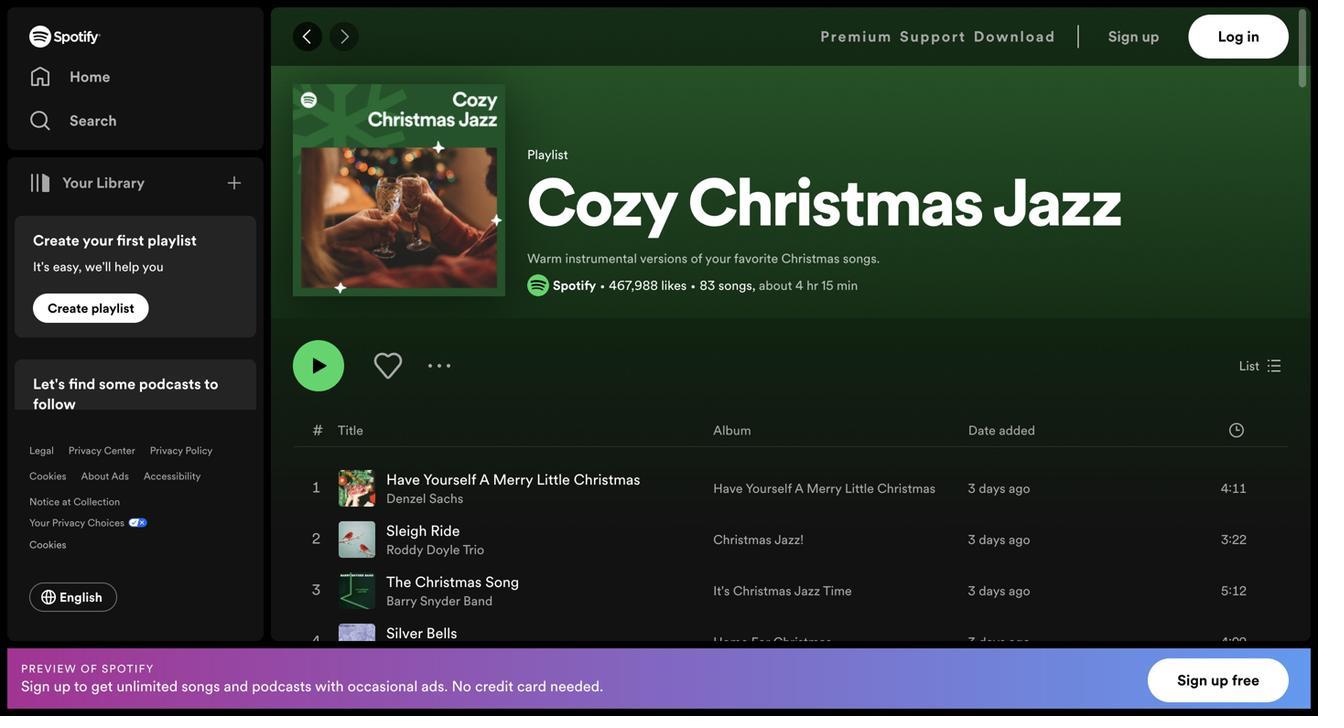 Task type: describe. For each thing, give the bounding box(es) containing it.
467,988 likes
[[609, 277, 687, 294]]

sleigh
[[386, 521, 427, 541]]

notice at collection link
[[29, 495, 120, 509]]

get
[[91, 677, 113, 697]]

sleigh ride link
[[386, 521, 460, 541]]

library
[[96, 173, 145, 193]]

let's find some podcasts to follow
[[33, 374, 218, 415]]

christmas inside have yourself a merry little christmas denzel sachs
[[574, 470, 640, 490]]

sign up button
[[1101, 15, 1189, 59]]

privacy for privacy center
[[68, 444, 101, 458]]

accessibility link
[[144, 470, 201, 483]]

download button
[[974, 15, 1056, 59]]

podcasts inside let's find some podcasts to follow
[[139, 374, 201, 395]]

easy,
[[53, 258, 82, 276]]

free
[[1232, 671, 1260, 691]]

english button
[[29, 583, 117, 612]]

legal
[[29, 444, 54, 458]]

jazz for cozy
[[994, 176, 1123, 242]]

of inside 'cozy christmas jazz warm instrumental versions of your favorite christmas songs.'
[[691, 250, 702, 267]]

let's
[[33, 374, 65, 395]]

3 days ago for the christmas song
[[968, 583, 1030, 600]]

have for have yourself a merry little christmas
[[713, 480, 743, 498]]

your inside create your first playlist it's easy, we'll help you
[[82, 231, 113, 251]]

find
[[68, 374, 95, 395]]

hr
[[807, 277, 818, 294]]

album
[[713, 422, 751, 439]]

privacy down at
[[52, 516, 85, 530]]

needed.
[[550, 677, 603, 697]]

your for your privacy choices
[[29, 516, 50, 530]]

log in button
[[1189, 15, 1289, 59]]

a for have yourself a merry little christmas
[[795, 480, 803, 498]]

log
[[1218, 27, 1244, 47]]

your library
[[62, 173, 145, 193]]

time
[[823, 583, 852, 600]]

,
[[752, 277, 756, 294]]

your for your library
[[62, 173, 93, 193]]

4 3 from the top
[[968, 634, 976, 651]]

merry for have yourself a merry little christmas denzel sachs
[[493, 470, 533, 490]]

3:22
[[1221, 531, 1247, 549]]

cookies for 2nd the cookies link
[[29, 538, 66, 552]]

create for your
[[33, 231, 79, 251]]

sleigh ride roddy doyle trio
[[386, 521, 484, 559]]

about
[[759, 277, 792, 294]]

min
[[837, 277, 858, 294]]

days for sleigh ride
[[979, 531, 1006, 549]]

center
[[104, 444, 135, 458]]

sleigh ride cell
[[339, 515, 492, 565]]

sachs
[[429, 490, 463, 508]]

main element
[[7, 7, 264, 642]]

your library button
[[22, 165, 152, 201]]

preview of spotify sign up to get unlimited songs and podcasts with occasional ads. no credit card needed.
[[21, 662, 603, 697]]

1 horizontal spatial spotify
[[553, 277, 596, 294]]

it's christmas jazz time
[[713, 583, 852, 600]]

song
[[485, 573, 519, 593]]

at
[[62, 495, 71, 509]]

collection
[[73, 495, 120, 509]]

4:09 cell
[[1179, 618, 1272, 667]]

privacy for privacy policy
[[150, 444, 183, 458]]

5:12
[[1221, 583, 1247, 600]]

up for sign up free
[[1211, 671, 1229, 691]]

# column header
[[312, 415, 323, 447]]

it's inside cozy christmas jazz grid
[[713, 583, 730, 600]]

with
[[315, 677, 344, 697]]

3 days ago for sleigh ride
[[968, 531, 1030, 549]]

legal link
[[29, 444, 54, 458]]

roddy doyle trio link
[[386, 541, 484, 559]]

card
[[517, 677, 546, 697]]

3 for the christmas song
[[968, 583, 976, 600]]

cookies for first the cookies link from the top of the main element at the left
[[29, 470, 66, 483]]

cozy christmas jazz image
[[293, 84, 505, 297]]

15
[[821, 277, 834, 294]]

spotify inside preview of spotify sign up to get unlimited songs and podcasts with occasional ads. no credit card needed.
[[102, 662, 154, 677]]

467,988
[[609, 277, 658, 294]]

christmas jazz!
[[713, 531, 804, 549]]

4:09
[[1221, 634, 1247, 651]]

sign up
[[1108, 27, 1159, 47]]

top bar and user menu element
[[271, 7, 1311, 66]]

log in
[[1218, 27, 1260, 47]]

search
[[70, 111, 117, 131]]

privacy policy
[[150, 444, 213, 458]]

List button
[[1232, 352, 1289, 381]]

silver
[[386, 624, 423, 644]]

create for playlist
[[48, 300, 88, 317]]

yourself for have yourself a merry little christmas denzel sachs
[[423, 470, 476, 490]]

jazz!
[[774, 531, 804, 549]]

cozy christmas jazz warm instrumental versions of your favorite christmas songs.
[[527, 176, 1123, 267]]

4 ago from the top
[[1009, 634, 1030, 651]]

christmas jazz! link
[[713, 531, 804, 549]]

silver bells
[[386, 624, 457, 644]]

the christmas song link
[[386, 573, 519, 593]]

bells
[[426, 624, 457, 644]]

up inside preview of spotify sign up to get unlimited songs and podcasts with occasional ads. no credit card needed.
[[54, 677, 71, 697]]

premium button
[[820, 15, 893, 59]]

playlist inside button
[[91, 300, 134, 317]]

your inside 'cozy christmas jazz warm instrumental versions of your favorite christmas songs.'
[[705, 250, 731, 267]]

create playlist
[[48, 300, 134, 317]]

in
[[1247, 27, 1260, 47]]

your privacy choices button
[[29, 516, 125, 530]]

premium
[[820, 27, 893, 47]]

ago for sleigh ride
[[1009, 531, 1030, 549]]

have yourself a merry little christmas denzel sachs
[[386, 470, 640, 508]]

your privacy choices
[[29, 516, 125, 530]]

privacy center
[[68, 444, 135, 458]]

english
[[59, 589, 102, 606]]

denzel sachs link
[[386, 490, 463, 508]]

cozy
[[527, 176, 677, 242]]

2 cookies link from the top
[[29, 534, 81, 554]]

date
[[968, 422, 996, 439]]

1 cookies link from the top
[[29, 470, 66, 483]]

duration image
[[1229, 423, 1244, 438]]

have yourself a merry little christmas
[[713, 480, 936, 498]]



Task type: locate. For each thing, give the bounding box(es) containing it.
sign inside button
[[1177, 671, 1208, 691]]

0 horizontal spatial playlist
[[91, 300, 134, 317]]

1 vertical spatial to
[[74, 677, 88, 697]]

1 horizontal spatial it's
[[713, 583, 730, 600]]

of right preview
[[81, 662, 98, 677]]

4:11 cell
[[1179, 464, 1272, 514]]

0 horizontal spatial your
[[29, 516, 50, 530]]

2 days from the top
[[979, 531, 1006, 549]]

home inside cozy christmas jazz grid
[[713, 634, 748, 651]]

up inside button
[[1211, 671, 1229, 691]]

1 cookies from the top
[[29, 470, 66, 483]]

3 3 days ago from the top
[[968, 583, 1030, 600]]

4 days from the top
[[979, 634, 1006, 651]]

little
[[537, 470, 570, 490], [845, 480, 874, 498]]

warm
[[527, 250, 562, 267]]

yourself up ride
[[423, 470, 476, 490]]

0 horizontal spatial have yourself a merry little christmas link
[[386, 470, 640, 490]]

have yourself a merry little christmas link up trio
[[386, 470, 640, 490]]

support button
[[900, 15, 966, 59]]

of inside preview of spotify sign up to get unlimited songs and podcasts with occasional ads. no credit card needed.
[[81, 662, 98, 677]]

sign
[[1108, 27, 1139, 47], [1177, 671, 1208, 691], [21, 677, 50, 697]]

premium support download
[[820, 27, 1056, 47]]

1 horizontal spatial of
[[691, 250, 702, 267]]

follow
[[33, 395, 76, 415]]

and
[[224, 677, 248, 697]]

privacy up accessibility link
[[150, 444, 183, 458]]

sign for sign up free
[[1177, 671, 1208, 691]]

ago for have yourself a merry little christmas
[[1009, 480, 1030, 498]]

doyle
[[426, 541, 460, 559]]

have yourself a merry little christmas cell
[[339, 464, 648, 514]]

0 horizontal spatial little
[[537, 470, 570, 490]]

1 vertical spatial create
[[48, 300, 88, 317]]

2 cookies from the top
[[29, 538, 66, 552]]

about ads link
[[81, 470, 129, 483]]

songs left and
[[181, 677, 220, 697]]

0 vertical spatial podcasts
[[139, 374, 201, 395]]

0 vertical spatial spotify
[[553, 277, 596, 294]]

2 3 days ago from the top
[[968, 531, 1030, 549]]

create playlist button
[[33, 294, 149, 323]]

1 vertical spatial it's
[[713, 583, 730, 600]]

spotify link
[[553, 277, 596, 294]]

about
[[81, 470, 109, 483]]

1 horizontal spatial up
[[1142, 27, 1159, 47]]

3 days ago
[[968, 480, 1030, 498], [968, 531, 1030, 549], [968, 583, 1030, 600], [968, 634, 1030, 651]]

1 days from the top
[[979, 480, 1006, 498]]

up left the free on the bottom right of page
[[1211, 671, 1229, 691]]

3 days from the top
[[979, 583, 1006, 600]]

yourself inside have yourself a merry little christmas denzel sachs
[[423, 470, 476, 490]]

1 horizontal spatial merry
[[807, 480, 842, 498]]

days for the christmas song
[[979, 583, 1006, 600]]

a
[[479, 470, 489, 490], [795, 480, 803, 498]]

your up "we'll"
[[82, 231, 113, 251]]

silver bells link
[[386, 624, 457, 644]]

notice
[[29, 495, 60, 509]]

for
[[751, 634, 770, 651]]

have yourself a merry little christmas link up jazz!
[[713, 480, 936, 498]]

0 vertical spatial create
[[33, 231, 79, 251]]

a up jazz!
[[795, 480, 803, 498]]

have left sachs
[[386, 470, 420, 490]]

barry
[[386, 593, 417, 610]]

of up 83
[[691, 250, 702, 267]]

home for home
[[70, 67, 110, 87]]

1 horizontal spatial to
[[204, 374, 218, 395]]

1 vertical spatial podcasts
[[252, 677, 312, 697]]

sign up free button
[[1148, 659, 1289, 703]]

1 vertical spatial spotify
[[102, 662, 154, 677]]

1 horizontal spatial your
[[705, 250, 731, 267]]

0 horizontal spatial sign
[[21, 677, 50, 697]]

you
[[142, 258, 164, 276]]

it's down christmas jazz! link
[[713, 583, 730, 600]]

0 vertical spatial to
[[204, 374, 218, 395]]

0 vertical spatial of
[[691, 250, 702, 267]]

cookies link
[[29, 470, 66, 483], [29, 534, 81, 554]]

title
[[338, 422, 363, 439]]

sign up free
[[1177, 671, 1260, 691]]

go forward image
[[337, 29, 352, 44]]

0 horizontal spatial it's
[[33, 258, 50, 276]]

0 vertical spatial playlist
[[147, 231, 197, 251]]

spotify right preview
[[102, 662, 154, 677]]

search link
[[29, 103, 242, 139]]

notice at collection
[[29, 495, 120, 509]]

it's christmas jazz time link
[[713, 583, 852, 600]]

songs inside preview of spotify sign up to get unlimited songs and podcasts with occasional ads. no credit card needed.
[[181, 677, 220, 697]]

0 vertical spatial cookies link
[[29, 470, 66, 483]]

0 vertical spatial your
[[62, 173, 93, 193]]

unlimited
[[116, 677, 178, 697]]

4 3 days ago from the top
[[968, 634, 1030, 651]]

privacy up about
[[68, 444, 101, 458]]

4:11
[[1221, 480, 1247, 498]]

first
[[116, 231, 144, 251]]

to inside let's find some podcasts to follow
[[204, 374, 218, 395]]

have for have yourself a merry little christmas denzel sachs
[[386, 470, 420, 490]]

to up policy
[[204, 374, 218, 395]]

playlist
[[527, 146, 568, 164]]

sign inside preview of spotify sign up to get unlimited songs and podcasts with occasional ads. no credit card needed.
[[21, 677, 50, 697]]

3 for sleigh ride
[[968, 531, 976, 549]]

1 horizontal spatial your
[[62, 173, 93, 193]]

it's left the 'easy,'
[[33, 258, 50, 276]]

0 horizontal spatial podcasts
[[139, 374, 201, 395]]

0 horizontal spatial home
[[70, 67, 110, 87]]

policy
[[185, 444, 213, 458]]

podcasts inside preview of spotify sign up to get unlimited songs and podcasts with occasional ads. no credit card needed.
[[252, 677, 312, 697]]

0 horizontal spatial merry
[[493, 470, 533, 490]]

0 vertical spatial songs
[[718, 277, 752, 294]]

0 vertical spatial it's
[[33, 258, 50, 276]]

to left get
[[74, 677, 88, 697]]

some
[[99, 374, 136, 395]]

jazz for it's
[[794, 583, 820, 600]]

ride
[[431, 521, 460, 541]]

christmas
[[688, 176, 984, 242], [781, 250, 840, 267], [574, 470, 640, 490], [877, 480, 936, 498], [713, 531, 772, 549], [415, 573, 482, 593], [733, 583, 791, 600], [773, 634, 832, 651]]

1 horizontal spatial little
[[845, 480, 874, 498]]

create inside create your first playlist it's easy, we'll help you
[[33, 231, 79, 251]]

ago for the christmas song
[[1009, 583, 1030, 600]]

83
[[700, 277, 715, 294]]

support
[[900, 27, 966, 47]]

have down album
[[713, 480, 743, 498]]

1 vertical spatial playlist
[[91, 300, 134, 317]]

0 horizontal spatial a
[[479, 470, 489, 490]]

spotify image
[[527, 275, 549, 297]]

0 horizontal spatial to
[[74, 677, 88, 697]]

2 ago from the top
[[1009, 531, 1030, 549]]

your left library
[[62, 173, 93, 193]]

0 vertical spatial jazz
[[994, 176, 1123, 242]]

sign inside button
[[1108, 27, 1139, 47]]

spotify image
[[29, 26, 101, 48]]

podcasts right and
[[252, 677, 312, 697]]

1 horizontal spatial home
[[713, 634, 748, 651]]

merry for have yourself a merry little christmas
[[807, 480, 842, 498]]

added
[[999, 422, 1035, 439]]

your up 83
[[705, 250, 731, 267]]

# row
[[294, 415, 1288, 448]]

sign for sign up
[[1108, 27, 1139, 47]]

your inside button
[[62, 173, 93, 193]]

1 vertical spatial jazz
[[794, 583, 820, 600]]

california consumer privacy act (ccpa) opt-out icon image
[[125, 516, 147, 534]]

3 days ago for have yourself a merry little christmas
[[968, 480, 1030, 498]]

1 horizontal spatial songs
[[718, 277, 752, 294]]

barry snyder band link
[[386, 593, 493, 610]]

0 horizontal spatial of
[[81, 662, 98, 677]]

a right sachs
[[479, 470, 489, 490]]

jazz inside grid
[[794, 583, 820, 600]]

instrumental
[[565, 250, 637, 267]]

privacy center link
[[68, 444, 135, 458]]

date added
[[968, 422, 1035, 439]]

1 vertical spatial cookies link
[[29, 534, 81, 554]]

denzel
[[386, 490, 426, 508]]

1 horizontal spatial yourself
[[746, 480, 792, 498]]

little inside have yourself a merry little christmas denzel sachs
[[537, 470, 570, 490]]

to
[[204, 374, 218, 395], [74, 677, 88, 697]]

2 3 from the top
[[968, 531, 976, 549]]

it's inside create your first playlist it's easy, we'll help you
[[33, 258, 50, 276]]

podcasts
[[139, 374, 201, 395], [252, 677, 312, 697]]

create
[[33, 231, 79, 251], [48, 300, 88, 317]]

home link
[[29, 59, 242, 95]]

1 horizontal spatial have yourself a merry little christmas link
[[713, 480, 936, 498]]

spotify
[[553, 277, 596, 294], [102, 662, 154, 677]]

yourself up christmas jazz! link
[[746, 480, 792, 498]]

2 horizontal spatial sign
[[1177, 671, 1208, 691]]

up left log
[[1142, 27, 1159, 47]]

3 for have yourself a merry little christmas
[[968, 480, 976, 498]]

the christmas song cell
[[339, 567, 527, 616]]

go back image
[[300, 29, 315, 44]]

0 horizontal spatial spotify
[[102, 662, 154, 677]]

songs right 83
[[718, 277, 752, 294]]

home for christmas
[[713, 634, 832, 651]]

1 horizontal spatial have
[[713, 480, 743, 498]]

of
[[691, 250, 702, 267], [81, 662, 98, 677]]

band
[[463, 593, 493, 610]]

little for have yourself a merry little christmas
[[845, 480, 874, 498]]

playlist up you
[[147, 231, 197, 251]]

merry right sachs
[[493, 470, 533, 490]]

have
[[386, 470, 420, 490], [713, 480, 743, 498]]

a for have yourself a merry little christmas denzel sachs
[[479, 470, 489, 490]]

preview
[[21, 662, 77, 677]]

0 horizontal spatial jazz
[[794, 583, 820, 600]]

1 horizontal spatial jazz
[[994, 176, 1123, 242]]

3 ago from the top
[[1009, 583, 1030, 600]]

playlist inside create your first playlist it's easy, we'll help you
[[147, 231, 197, 251]]

cozy christmas jazz grid
[[272, 414, 1310, 717]]

merry down # row
[[807, 480, 842, 498]]

0 horizontal spatial have
[[386, 470, 420, 490]]

playlist down help
[[91, 300, 134, 317]]

home for home for christmas
[[713, 634, 748, 651]]

0 horizontal spatial your
[[82, 231, 113, 251]]

christmas inside the christmas song barry snyder band
[[415, 573, 482, 593]]

1 horizontal spatial playlist
[[147, 231, 197, 251]]

it's
[[33, 258, 50, 276], [713, 583, 730, 600]]

create up the 'easy,'
[[33, 231, 79, 251]]

jazz inside 'cozy christmas jazz warm instrumental versions of your favorite christmas songs.'
[[994, 176, 1123, 242]]

yourself for have yourself a merry little christmas
[[746, 480, 792, 498]]

days for have yourself a merry little christmas
[[979, 480, 1006, 498]]

home
[[70, 67, 110, 87], [713, 634, 748, 651]]

1 horizontal spatial sign
[[1108, 27, 1139, 47]]

2 horizontal spatial up
[[1211, 671, 1229, 691]]

we'll
[[85, 258, 111, 276]]

ago
[[1009, 480, 1030, 498], [1009, 531, 1030, 549], [1009, 583, 1030, 600], [1009, 634, 1030, 651]]

trio
[[463, 541, 484, 559]]

ads
[[111, 470, 129, 483]]

songs.
[[843, 250, 880, 267]]

home inside main element
[[70, 67, 110, 87]]

merry inside have yourself a merry little christmas denzel sachs
[[493, 470, 533, 490]]

to inside preview of spotify sign up to get unlimited songs and podcasts with occasional ads. no credit card needed.
[[74, 677, 88, 697]]

0 vertical spatial cookies
[[29, 470, 66, 483]]

1 vertical spatial your
[[29, 516, 50, 530]]

have inside have yourself a merry little christmas denzel sachs
[[386, 470, 420, 490]]

1 3 days ago from the top
[[968, 480, 1030, 498]]

merry
[[493, 470, 533, 490], [807, 480, 842, 498]]

1 vertical spatial songs
[[181, 677, 220, 697]]

3 3 from the top
[[968, 583, 976, 600]]

1 horizontal spatial a
[[795, 480, 803, 498]]

podcasts right some
[[139, 374, 201, 395]]

your down 'notice'
[[29, 516, 50, 530]]

1 3 from the top
[[968, 480, 976, 498]]

the
[[386, 573, 411, 593]]

the christmas song barry snyder band
[[386, 573, 519, 610]]

little for have yourself a merry little christmas denzel sachs
[[537, 470, 570, 490]]

home up search
[[70, 67, 110, 87]]

1 ago from the top
[[1009, 480, 1030, 498]]

create down the 'easy,'
[[48, 300, 88, 317]]

have yourself a merry little christmas link inside cell
[[386, 470, 640, 490]]

versions
[[640, 250, 688, 267]]

spotify right spotify icon
[[553, 277, 596, 294]]

up for sign up
[[1142, 27, 1159, 47]]

0 vertical spatial home
[[70, 67, 110, 87]]

1 horizontal spatial podcasts
[[252, 677, 312, 697]]

download
[[974, 27, 1056, 47]]

snyder
[[420, 593, 460, 610]]

cookies down your privacy choices button
[[29, 538, 66, 552]]

accessibility
[[144, 470, 201, 483]]

1 vertical spatial of
[[81, 662, 98, 677]]

0 horizontal spatial songs
[[181, 677, 220, 697]]

up inside button
[[1142, 27, 1159, 47]]

0 horizontal spatial yourself
[[423, 470, 476, 490]]

home left for
[[713, 634, 748, 651]]

a inside have yourself a merry little christmas denzel sachs
[[479, 470, 489, 490]]

cookies link down your privacy choices button
[[29, 534, 81, 554]]

1 vertical spatial home
[[713, 634, 748, 651]]

cookies up 'notice'
[[29, 470, 66, 483]]

help
[[114, 258, 139, 276]]

ads.
[[421, 677, 448, 697]]

cookies link up 'notice'
[[29, 470, 66, 483]]

list
[[1239, 357, 1260, 375]]

up left get
[[54, 677, 71, 697]]

create inside button
[[48, 300, 88, 317]]

0 horizontal spatial up
[[54, 677, 71, 697]]

1 vertical spatial cookies
[[29, 538, 66, 552]]

likes
[[661, 277, 687, 294]]

duration element
[[1229, 423, 1244, 438]]

choices
[[88, 516, 125, 530]]



Task type: vqa. For each thing, say whether or not it's contained in the screenshot.
the ',' at right
yes



